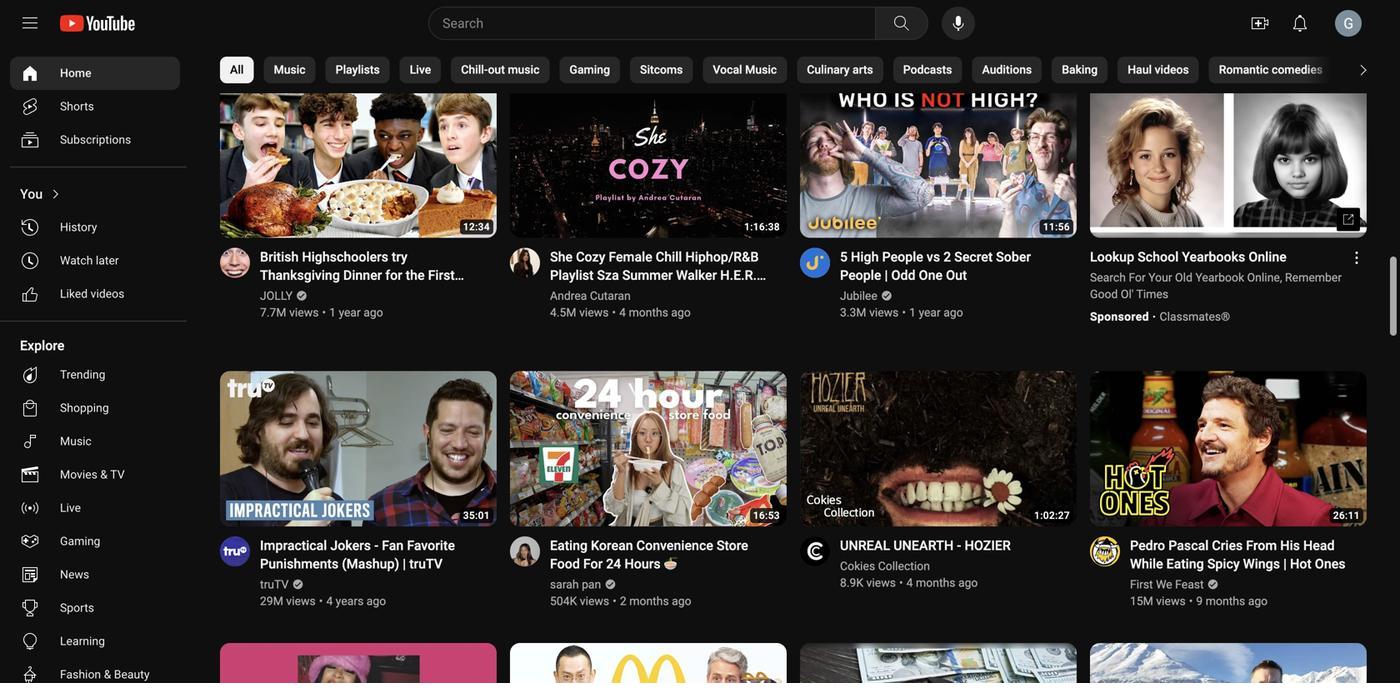 Task type: locate. For each thing, give the bounding box(es) containing it.
months right 9
[[1206, 595, 1245, 609]]

people down high
[[840, 267, 881, 283]]

sza
[[597, 267, 619, 283]]

0 horizontal spatial trutv
[[260, 578, 289, 592]]

1 vertical spatial eating
[[1167, 556, 1204, 572]]

1 vertical spatial &
[[104, 668, 111, 682]]

None search field
[[398, 7, 932, 40]]

0 vertical spatial for
[[1129, 271, 1146, 285]]

podcasts
[[903, 63, 952, 77]]

jolly image
[[220, 248, 250, 278]]

1 vertical spatial trutv
[[260, 578, 289, 592]]

2 1 year ago from the left
[[909, 306, 963, 320]]

videos right haul
[[1155, 63, 1189, 77]]

1 horizontal spatial 4
[[619, 306, 626, 320]]

pan
[[582, 578, 601, 592]]

ago down out
[[944, 306, 963, 320]]

& for tv
[[100, 468, 108, 482]]

| left odd
[[885, 267, 888, 283]]

live down "movies"
[[60, 501, 81, 515]]

4 down cutaran
[[619, 306, 626, 320]]

24
[[606, 556, 621, 572]]

people up odd
[[882, 249, 923, 265]]

1 - from the left
[[374, 538, 379, 554]]

14
[[903, 17, 916, 31]]

store
[[717, 538, 748, 554]]

16:53
[[753, 510, 780, 522]]

0 horizontal spatial 2
[[620, 595, 627, 609]]

british highschoolers try thanksgiving dinner for the first time! by jolly 7,764,348 views 1 year ago 12 minutes, 34 seconds element
[[260, 248, 477, 302]]

2 horizontal spatial 4
[[907, 576, 913, 590]]

1 vertical spatial 4 months ago
[[907, 576, 978, 590]]

0 horizontal spatial videos
[[91, 287, 124, 301]]

2 months ago down hours
[[620, 595, 691, 609]]

0 horizontal spatial 4
[[326, 595, 333, 609]]

movies & tv
[[60, 468, 125, 482]]

0 horizontal spatial live
[[60, 501, 81, 515]]

lookup
[[1090, 249, 1134, 265]]

0 vertical spatial 2 months ago
[[1200, 17, 1271, 31]]

1 horizontal spatial 1 year ago
[[909, 306, 963, 320]]

cutaran
[[590, 289, 631, 303]]

views down cokies collection link
[[866, 576, 896, 590]]

impractical jokers - fan favorite punishments (mashup) | trutv
[[260, 538, 455, 572]]

year down one
[[919, 306, 941, 320]]

2 - from the left
[[957, 538, 961, 554]]

for inside eating korean convenience store food for 24 hours 🍜
[[583, 556, 603, 572]]

1 horizontal spatial |
[[885, 267, 888, 283]]

0 horizontal spatial people
[[840, 267, 881, 283]]

0 horizontal spatial first
[[428, 267, 455, 283]]

avatar image image
[[1335, 10, 1362, 37]]

impractical jokers - fan favorite punishments (mashup) | trutv by trutv 29,019,774 views 4 years ago 35 minutes element
[[260, 537, 477, 574]]

1 horizontal spatial eating
[[1167, 556, 1204, 572]]

views for 5 high people vs 2 secret sober people | odd one out
[[869, 306, 899, 320]]

music right all
[[274, 63, 306, 77]]

1 horizontal spatial 2
[[944, 249, 951, 265]]

pedro pascal cries from his head while eating spicy wings | hot ones
[[1130, 538, 1346, 572]]

12 minutes, 34 seconds element
[[463, 221, 490, 233]]

ago up romantic comedies
[[1252, 17, 1271, 31]]

feast
[[1175, 578, 1204, 592]]

try
[[392, 249, 407, 265]]

trutv up 29m
[[260, 578, 289, 592]]

1 for |
[[909, 306, 916, 320]]

1 horizontal spatial people
[[882, 249, 923, 265]]

year for thanksgiving
[[339, 306, 361, 320]]

1 horizontal spatial live
[[410, 63, 431, 77]]

videos
[[1155, 63, 1189, 77], [91, 287, 124, 301]]

& left tv
[[100, 468, 108, 482]]

1 horizontal spatial year
[[919, 306, 941, 320]]

first up 15m
[[1130, 578, 1153, 592]]

views right '7.7m'
[[289, 306, 319, 320]]

cokies
[[840, 560, 875, 574]]

1 year ago for dinner
[[329, 306, 383, 320]]

gaming link
[[10, 525, 180, 558], [10, 525, 180, 558]]

months up romantic
[[1209, 17, 1249, 31]]

0 vertical spatial 4
[[619, 306, 626, 320]]

Search text field
[[443, 13, 872, 34]]

0 vertical spatial live
[[410, 63, 431, 77]]

&
[[100, 468, 108, 482], [104, 668, 111, 682]]

secret
[[954, 249, 993, 265]]

1 horizontal spatial 2 months ago
[[1200, 17, 1271, 31]]

- for hozier
[[957, 538, 961, 554]]

music right vocal
[[745, 63, 777, 77]]

(mashup)
[[342, 556, 399, 572]]

history link
[[10, 211, 180, 244], [10, 211, 180, 244]]

11:56
[[1043, 221, 1070, 233]]

1 vertical spatial 4
[[907, 576, 913, 590]]

2 months ago up romantic
[[1200, 17, 1271, 31]]

2 vertical spatial 4
[[326, 595, 333, 609]]

tab list containing all
[[220, 47, 1400, 93]]

ago right hours
[[951, 17, 971, 31]]

1:02:27
[[1034, 510, 1070, 522]]

shorts link
[[10, 90, 180, 123], [10, 90, 180, 123]]

collection
[[878, 560, 930, 574]]

35:01
[[463, 510, 490, 522]]

ago down the
[[671, 306, 691, 320]]

trutv down favorite
[[409, 556, 443, 572]]

for up the ol'
[[1129, 271, 1146, 285]]

| left hot
[[1283, 556, 1287, 572]]

4 years ago
[[326, 595, 386, 609]]

rishima
[[840, 0, 882, 14]]

haul
[[1128, 63, 1152, 77]]

& left "beauty"
[[104, 668, 111, 682]]

1 horizontal spatial trutv
[[409, 556, 443, 572]]

months for spicy
[[1206, 595, 1245, 609]]

0 horizontal spatial 1 year ago
[[329, 306, 383, 320]]

0 horizontal spatial -
[[374, 538, 379, 554]]

hiaelde link
[[550, 0, 589, 16]]

1 horizontal spatial 4 months ago
[[907, 576, 978, 590]]

1 1 year ago from the left
[[329, 306, 383, 320]]

- for fan
[[374, 538, 379, 554]]

4 months ago down unreal unearth - hozier
[[907, 576, 978, 590]]

2 inside 5 high people vs 2 secret sober people | odd one out
[[944, 249, 951, 265]]

1 year ago down one
[[909, 306, 963, 320]]

4 down collection in the bottom right of the page
[[907, 576, 913, 590]]

1 vertical spatial 2 months ago
[[620, 595, 691, 609]]

views down pan
[[580, 595, 609, 609]]

food
[[550, 556, 580, 572]]

shopping
[[60, 401, 109, 415]]

sitcoms
[[640, 63, 683, 77]]

liked videos link
[[10, 278, 180, 311], [10, 278, 180, 311]]

jubilee image
[[800, 248, 830, 278]]

- left fan
[[374, 538, 379, 554]]

| inside the pedro pascal cries from his head while eating spicy wings | hot ones
[[1283, 556, 1287, 572]]

0 horizontal spatial |
[[403, 556, 406, 572]]

4 months ago for female
[[619, 306, 691, 320]]

cries
[[1212, 538, 1243, 554]]

for
[[385, 267, 402, 283]]

videos down later
[[91, 287, 124, 301]]

views down jubilee link
[[869, 306, 899, 320]]

jubilee
[[840, 289, 878, 303]]

ago down hozier
[[958, 576, 978, 590]]

views down rishima agarwal 'link' on the top
[[863, 17, 892, 31]]

0 vertical spatial eating
[[550, 538, 588, 554]]

female
[[609, 249, 652, 265]]

4 months ago down mariah
[[619, 306, 691, 320]]

hot
[[1290, 556, 1312, 572]]

ago down wings
[[1248, 595, 1268, 609]]

rishima agarwal
[[840, 0, 927, 14]]

0 vertical spatial 4 months ago
[[619, 306, 691, 320]]

4 left years
[[326, 595, 333, 609]]

views down 'first we feast' link
[[1156, 595, 1186, 609]]

she
[[550, 249, 573, 265]]

1 horizontal spatial gaming
[[570, 63, 610, 77]]

his
[[1280, 538, 1300, 554]]

views down andrea cutaran link
[[579, 306, 609, 320]]

2 year from the left
[[919, 306, 941, 320]]

4 months ago
[[619, 306, 691, 320], [907, 576, 978, 590]]

jokers
[[330, 538, 371, 554]]

2 horizontal spatial |
[[1283, 556, 1287, 572]]

0 vertical spatial people
[[882, 249, 923, 265]]

online,
[[1247, 271, 1282, 285]]

andrea
[[550, 289, 587, 303]]

first right the
[[428, 267, 455, 283]]

andrea cutaran image
[[510, 248, 540, 278]]

ago
[[951, 17, 971, 31], [1252, 17, 1271, 31], [364, 306, 383, 320], [671, 306, 691, 320], [944, 306, 963, 320], [958, 576, 978, 590], [367, 595, 386, 609], [672, 595, 691, 609], [1248, 595, 1268, 609]]

views for unreal unearth - hozier
[[866, 576, 896, 590]]

learning
[[60, 635, 105, 648]]

scientist
[[691, 286, 743, 302]]

- left hozier
[[957, 538, 961, 554]]

1 year from the left
[[339, 306, 361, 320]]

romantic comedies
[[1219, 63, 1323, 77]]

2
[[1200, 17, 1207, 31], [944, 249, 951, 265], [620, 595, 627, 609]]

for left 24
[[583, 556, 603, 572]]

h.e.r.
[[720, 267, 757, 283]]

music up "movies"
[[60, 435, 92, 448]]

vocal
[[713, 63, 742, 77]]

gaming down hiaelde link on the left top of the page
[[570, 63, 610, 77]]

people
[[882, 249, 923, 265], [840, 267, 881, 283]]

jubilee link
[[840, 288, 879, 305]]

first we feast link
[[1130, 577, 1205, 594]]

1 vertical spatial people
[[840, 267, 881, 283]]

1 horizontal spatial videos
[[1155, 63, 1189, 77]]

cokies collection
[[840, 560, 930, 574]]

ago right years
[[367, 595, 386, 609]]

pedro pascal cries from his head while eating spicy wings | hot ones by first we feast 15,662,646 views 9 months ago 26 minutes element
[[1130, 537, 1347, 574]]

0 horizontal spatial 2 months ago
[[620, 595, 691, 609]]

months down hours
[[629, 595, 669, 609]]

1
[[329, 306, 336, 320], [909, 306, 916, 320]]

1 down odd
[[909, 306, 916, 320]]

korean
[[591, 538, 633, 554]]

videos for liked videos
[[91, 287, 124, 301]]

culinary arts
[[807, 63, 873, 77]]

1 vertical spatial first
[[1130, 578, 1153, 592]]

remember
[[1285, 271, 1342, 285]]

1 year ago down the british highschoolers try thanksgiving dinner for the first time!
[[329, 306, 383, 320]]

1 horizontal spatial music
[[274, 63, 306, 77]]

views right 29m
[[286, 595, 316, 609]]

4
[[619, 306, 626, 320], [907, 576, 913, 590], [326, 595, 333, 609]]

0 horizontal spatial for
[[583, 556, 603, 572]]

subscriptions
[[60, 133, 131, 147]]

0 horizontal spatial year
[[339, 306, 361, 320]]

1 horizontal spatial first
[[1130, 578, 1153, 592]]

2 1 from the left
[[909, 306, 916, 320]]

shopping link
[[10, 392, 180, 425], [10, 392, 180, 425]]

views for british highschoolers try thanksgiving dinner for the first time!
[[289, 306, 319, 320]]

5 high people vs 2 secret sober people | odd one out
[[840, 249, 1031, 283]]

andrea cutaran
[[550, 289, 631, 303]]

tab list
[[220, 47, 1400, 93]]

1 horizontal spatial -
[[957, 538, 961, 554]]

5
[[840, 249, 848, 265]]

year down the british highschoolers try thanksgiving dinner for the first time!
[[339, 306, 361, 320]]

sports link
[[10, 592, 180, 625], [10, 592, 180, 625]]

- inside impractical jokers - fan favorite punishments (mashup) | trutv
[[374, 538, 379, 554]]

1 vertical spatial for
[[583, 556, 603, 572]]

watch later link
[[10, 244, 180, 278], [10, 244, 180, 278]]

views for pedro pascal cries from his head while eating spicy wings | hot ones
[[1156, 595, 1186, 609]]

1 1 from the left
[[329, 306, 336, 320]]

ago down 🍜
[[672, 595, 691, 609]]

ago down 'british highschoolers try thanksgiving dinner for the first time!' link
[[364, 306, 383, 320]]

first inside the british highschoolers try thanksgiving dinner for the first time!
[[428, 267, 455, 283]]

4 for cozy
[[619, 306, 626, 320]]

months down mariah
[[629, 306, 668, 320]]

ago for summer
[[671, 306, 691, 320]]

eating up food
[[550, 538, 588, 554]]

live
[[410, 63, 431, 77], [60, 501, 81, 515]]

0 vertical spatial trutv
[[409, 556, 443, 572]]

trutv
[[409, 556, 443, 572], [260, 578, 289, 592]]

first we feast image
[[1090, 537, 1120, 567]]

months down collection in the bottom right of the page
[[916, 576, 956, 590]]

0 horizontal spatial 4 months ago
[[619, 306, 691, 320]]

| down fan
[[403, 556, 406, 572]]

1 right 7.7m views on the left
[[329, 306, 336, 320]]

0 horizontal spatial 1
[[329, 306, 336, 320]]

0 vertical spatial &
[[100, 468, 108, 482]]

news link
[[10, 558, 180, 592], [10, 558, 180, 592]]

4.5m
[[550, 306, 576, 320]]

unreal
[[840, 538, 890, 554]]

1 horizontal spatial 1
[[909, 306, 916, 320]]

1 vertical spatial videos
[[91, 287, 124, 301]]

1 horizontal spatial for
[[1129, 271, 1146, 285]]

live left chill- at the left
[[410, 63, 431, 77]]

1 vertical spatial live
[[60, 501, 81, 515]]

auditions
[[982, 63, 1032, 77]]

fashion & beauty link
[[10, 658, 180, 683], [10, 658, 180, 683]]

1 vertical spatial 2
[[944, 249, 951, 265]]

your
[[1149, 271, 1172, 285]]

0 vertical spatial first
[[428, 267, 455, 283]]

15m views
[[1130, 595, 1186, 609]]

eating down pascal
[[1167, 556, 1204, 572]]

11 minutes, 56 seconds element
[[1043, 221, 1070, 233]]

0 vertical spatial videos
[[1155, 63, 1189, 77]]

months
[[1209, 17, 1249, 31], [629, 306, 668, 320], [916, 576, 956, 590], [629, 595, 669, 609], [1206, 595, 1245, 609]]

0 horizontal spatial gaming
[[60, 535, 100, 548]]

0 horizontal spatial eating
[[550, 538, 588, 554]]

gaming up news on the left
[[60, 535, 100, 548]]

0 vertical spatial 2
[[1200, 17, 1207, 31]]



Task type: describe. For each thing, give the bounding box(es) containing it.
school
[[1138, 249, 1179, 265]]

3.3m views
[[840, 306, 899, 320]]

british highschoolers try thanksgiving dinner for the first time! link
[[260, 248, 477, 302]]

sarah
[[550, 578, 579, 592]]

chill-out music
[[461, 63, 540, 77]]

trutv inside impractical jokers - fan favorite punishments (mashup) | trutv
[[409, 556, 443, 572]]

trutv image
[[220, 537, 250, 567]]

| inside impractical jokers - fan favorite punishments (mashup) | trutv
[[403, 556, 406, 572]]

1:02:27 link
[[800, 371, 1077, 529]]

4 for unearth
[[907, 576, 913, 590]]

live inside tab list
[[410, 63, 431, 77]]

rishima agarwal link
[[840, 0, 929, 16]]

sarah pan image
[[510, 537, 540, 567]]

fan
[[382, 538, 404, 554]]

she cozy female chill hiphop/r&b playlist sza summer walker h.e.r. jhene aiko mariah the scientist link
[[550, 248, 767, 302]]

35:01 link
[[220, 371, 497, 529]]

watch later
[[60, 254, 119, 268]]

she cozy female chill hiphop/r&b playlist sza summer walker h.e.r. jhene aiko mariah the scientist by andrea cutaran 4,503,250 views 4 months ago 1 hour, 16 minutes element
[[550, 248, 767, 302]]

year for vs
[[919, 306, 941, 320]]

views for she cozy female chill hiphop/r&b playlist sza summer walker h.e.r. jhene aiko mariah the scientist
[[579, 306, 609, 320]]

trutv link
[[260, 577, 290, 594]]

shorts
[[60, 100, 94, 113]]

15m
[[1130, 595, 1153, 609]]

videos for haul videos
[[1155, 63, 1189, 77]]

eating korean convenience store food for 24 hours 🍜
[[550, 538, 748, 572]]

explore
[[20, 338, 64, 354]]

4 months ago for -
[[907, 576, 978, 590]]

agarwal
[[885, 0, 927, 14]]

1 hour, 2 minutes, 27 seconds element
[[1034, 510, 1070, 522]]

9 months ago
[[1196, 595, 1268, 609]]

8.9k
[[840, 576, 864, 590]]

months for walker
[[629, 306, 668, 320]]

| inside 5 high people vs 2 secret sober people | odd one out
[[885, 267, 888, 283]]

vocal music
[[713, 63, 777, 77]]

ago for people
[[944, 306, 963, 320]]

ago for first
[[364, 306, 383, 320]]

punishments
[[260, 556, 339, 572]]

4 for jokers
[[326, 595, 333, 609]]

sober
[[996, 249, 1031, 265]]

you
[[20, 186, 43, 202]]

1 hour, 16 minutes, 38 seconds element
[[744, 221, 780, 233]]

14 hours ago
[[903, 17, 971, 31]]

beauty
[[114, 668, 150, 682]]

spicy
[[1207, 556, 1240, 572]]

chill-
[[461, 63, 488, 77]]

hours
[[919, 17, 948, 31]]

35 minutes, 1 second element
[[463, 510, 490, 522]]

eating inside eating korean convenience store food for 24 hours 🍜
[[550, 538, 588, 554]]

wings
[[1243, 556, 1280, 572]]

chill
[[656, 249, 682, 265]]

comedies
[[1272, 63, 1323, 77]]

she cozy female chill hiphop/r&b playlist sza summer walker h.e.r. jhene aiko mariah the scientist
[[550, 249, 759, 302]]

eating korean convenience store food for 24 hours 🍜 by sarah pan 504,794 views 2 months ago 16 minutes element
[[550, 537, 767, 574]]

yearbooks
[[1182, 249, 1245, 265]]

eating inside the pedro pascal cries from his head while eating spicy wings | hot ones
[[1167, 556, 1204, 572]]

🍜
[[664, 556, 677, 572]]

26:11
[[1333, 510, 1360, 522]]

hozier
[[965, 538, 1011, 554]]

tv
[[110, 468, 125, 482]]

16:53 link
[[510, 371, 787, 529]]

2 vertical spatial 2
[[620, 595, 627, 609]]

trending
[[60, 368, 105, 382]]

british
[[260, 249, 299, 265]]

lookup school yearbooks online link
[[1090, 248, 1307, 266]]

for inside search for your old yearbook online, remember good ol' times
[[1129, 271, 1146, 285]]

mariah
[[620, 286, 662, 302]]

dinner
[[343, 267, 382, 283]]

29m
[[260, 595, 283, 609]]

sarah pan link
[[550, 577, 602, 594]]

we
[[1156, 578, 1172, 592]]

ago for |
[[367, 595, 386, 609]]

26:11 link
[[1090, 371, 1367, 529]]

3.3m
[[840, 306, 866, 320]]

0 vertical spatial gaming
[[570, 63, 610, 77]]

ones
[[1315, 556, 1346, 572]]

5 high people vs 2 secret sober people | odd one out by jubilee 3,312,669 views 1 year ago 11 minutes, 56 seconds element
[[840, 248, 1057, 285]]

later
[[96, 254, 119, 268]]

history
[[60, 220, 97, 234]]

impractical jokers - fan favorite punishments (mashup) | trutv link
[[260, 537, 477, 574]]

out
[[488, 63, 505, 77]]

jolly
[[260, 289, 293, 303]]

views for impractical jokers - fan favorite punishments (mashup) | trutv
[[286, 595, 316, 609]]

1 year ago for 2
[[909, 306, 963, 320]]

pedro
[[1130, 538, 1165, 554]]

news
[[60, 568, 89, 582]]

1:16:38
[[744, 221, 780, 233]]

fashion
[[60, 668, 101, 682]]

vs
[[927, 249, 940, 265]]

sarah pan
[[550, 578, 601, 592]]

watch
[[60, 254, 93, 268]]

ago for eating
[[1248, 595, 1268, 609]]

2 horizontal spatial 2
[[1200, 17, 1207, 31]]

26 minutes, 11 seconds element
[[1333, 510, 1360, 522]]

liked
[[60, 287, 88, 301]]

thanksgiving
[[260, 267, 340, 283]]

impractical
[[260, 538, 327, 554]]

2 horizontal spatial music
[[745, 63, 777, 77]]

culinary
[[807, 63, 850, 77]]

7.7m views
[[260, 306, 319, 320]]

0 horizontal spatial music
[[60, 435, 92, 448]]

months for 🍜
[[629, 595, 669, 609]]

16 minutes, 53 seconds element
[[753, 510, 780, 522]]

jolly link
[[260, 288, 294, 305]]

hours
[[625, 556, 661, 572]]

1 vertical spatial gaming
[[60, 535, 100, 548]]

search for your old yearbook online, remember good ol' times
[[1090, 271, 1342, 301]]

& for beauty
[[104, 668, 111, 682]]

unreal unearth - hozier by cokies collection 8,959 views 4 months ago 1 hour, 2 minutes element
[[840, 537, 1011, 555]]

online
[[1249, 249, 1287, 265]]

unreal unearth - hozier
[[840, 538, 1011, 554]]

views for eating korean convenience store food for 24 hours 🍜
[[580, 595, 609, 609]]

cokies collection image
[[800, 537, 830, 567]]

times
[[1136, 287, 1169, 301]]

ago for hours
[[672, 595, 691, 609]]

fashion & beauty
[[60, 668, 150, 682]]

haul videos
[[1128, 63, 1189, 77]]

lookup school yearbooks online
[[1090, 249, 1287, 265]]

1 for time!
[[329, 306, 336, 320]]

pedro pascal cries from his head while eating spicy wings | hot ones link
[[1130, 537, 1347, 574]]

8.9k views
[[840, 576, 896, 590]]



Task type: vqa. For each thing, say whether or not it's contained in the screenshot.
'Relaxing'
no



